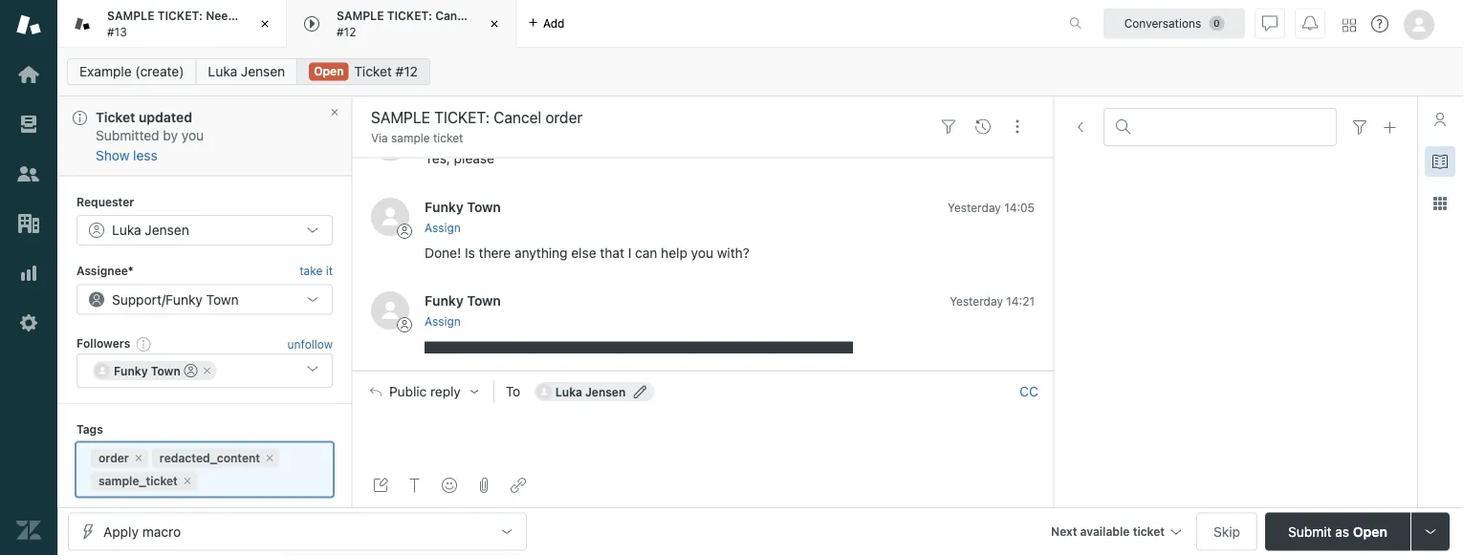 Task type: locate. For each thing, give the bounding box(es) containing it.
0 vertical spatial funky town link
[[425, 200, 501, 216]]

0 vertical spatial open
[[314, 65, 344, 78]]

filter image
[[941, 119, 957, 135], [1353, 120, 1368, 135]]

take it button
[[300, 261, 333, 280]]

#12 inside secondary element
[[396, 64, 418, 79]]

you right by
[[182, 128, 204, 143]]

1 horizontal spatial open
[[1354, 524, 1388, 540]]

0 vertical spatial assign
[[425, 222, 461, 235]]

ticket right available
[[1133, 526, 1165, 539]]

assign button
[[425, 220, 461, 237], [425, 314, 461, 331]]

jensen left edit user icon
[[585, 386, 626, 399]]

1 vertical spatial funky town link
[[425, 294, 501, 310]]

else
[[571, 245, 597, 261]]

luka jensen down requester
[[112, 222, 189, 238]]

sample inside sample ticket: cancel order #12
[[337, 9, 384, 23]]

sample
[[107, 9, 154, 23], [337, 9, 384, 23]]

tab
[[57, 0, 371, 48], [287, 0, 517, 48]]

less down the submitted
[[133, 147, 158, 163]]

via sample ticket
[[371, 132, 463, 145]]

add
[[543, 17, 565, 30]]

2 vertical spatial luka jensen
[[556, 386, 626, 399]]

ticket: inside sample ticket: need less items than ordered #13
[[158, 9, 203, 23]]

2 ticket: from the left
[[387, 9, 432, 23]]

1 remove image from the left
[[133, 452, 144, 464]]

assign up the done!
[[425, 222, 461, 235]]

0 horizontal spatial remove image
[[133, 452, 144, 464]]

skip
[[1214, 524, 1241, 540]]

take
[[300, 264, 323, 277]]

1 tab from the left
[[57, 0, 371, 48]]

less
[[238, 9, 261, 23], [133, 147, 158, 163]]

draft mode image
[[373, 478, 388, 494]]

order right cancel
[[477, 9, 508, 23]]

luka jensen
[[208, 64, 285, 79], [112, 222, 189, 238], [556, 386, 626, 399]]

remove image
[[133, 452, 144, 464], [264, 452, 276, 464]]

▇▇▇▇▇▇▇▇▇▇▇▇▇▇▇▇▇▇▇▇▇▇▇▇▇▇▇▇▇▇▇▇
[[425, 339, 853, 355]]

0 horizontal spatial jensen
[[145, 222, 189, 238]]

0 vertical spatial jensen
[[241, 64, 285, 79]]

funky down the done!
[[425, 294, 464, 310]]

assign for ▇▇▇▇▇▇▇▇▇▇▇▇▇▇▇▇▇▇▇▇▇▇▇▇▇▇▇▇▇▇▇▇
[[425, 316, 461, 329]]

funky town link down is
[[425, 294, 501, 310]]

alert
[[57, 97, 352, 176]]

close image
[[255, 14, 275, 33]]

ticket inside ticket updated submitted by you show less
[[96, 110, 135, 125]]

assignee*
[[77, 264, 134, 277]]

funky town link for ▇▇▇▇▇▇▇▇▇▇▇▇▇▇▇▇▇▇▇▇▇▇▇▇▇▇▇▇▇▇▇▇
[[425, 294, 501, 310]]

next available ticket
[[1051, 526, 1165, 539]]

funky town link up is
[[425, 200, 501, 216]]

remove image
[[202, 365, 213, 376], [182, 475, 193, 487]]

funky town link
[[425, 200, 501, 216], [425, 294, 501, 310]]

1 vertical spatial order
[[99, 451, 129, 465]]

updated
[[139, 110, 192, 125]]

unfollow button
[[288, 335, 333, 352]]

2 remove image from the left
[[264, 452, 276, 464]]

ticket #12
[[354, 64, 418, 79]]

you right help
[[691, 245, 714, 261]]

1 vertical spatial you
[[691, 245, 714, 261]]

0 horizontal spatial ticket:
[[158, 9, 203, 23]]

0 vertical spatial yesterday
[[948, 202, 1001, 215]]

#12 down the 'ordered'
[[337, 25, 356, 38]]

(create)
[[135, 64, 184, 79]]

1 vertical spatial jensen
[[145, 222, 189, 238]]

0 horizontal spatial #12
[[337, 25, 356, 38]]

town left the user is an agent image
[[151, 364, 181, 377]]

ticket inside popup button
[[1133, 526, 1165, 539]]

luka down sample ticket: need less items than ordered #13
[[208, 64, 237, 79]]

2 assign button from the top
[[425, 314, 461, 331]]

ticket actions image
[[1010, 119, 1025, 135]]

1 vertical spatial remove image
[[182, 475, 193, 487]]

order
[[477, 9, 508, 23], [99, 451, 129, 465]]

assign down the done!
[[425, 316, 461, 329]]

luka right luka.jensen@example.com icon
[[556, 386, 582, 399]]

ticket: for cancel
[[387, 9, 432, 23]]

notifications image
[[1303, 16, 1318, 31]]

funky right funkytownclown1@gmail.com 'icon'
[[114, 364, 148, 377]]

1 horizontal spatial remove image
[[264, 452, 276, 464]]

ticket up the submitted
[[96, 110, 135, 125]]

luka inside secondary element
[[208, 64, 237, 79]]

requester element
[[77, 215, 333, 246]]

remove image right the user is an agent image
[[202, 365, 213, 376]]

0 vertical spatial ticket
[[433, 132, 463, 145]]

need
[[206, 9, 235, 23]]

open inside secondary element
[[314, 65, 344, 78]]

sample right than
[[337, 9, 384, 23]]

ticket
[[433, 132, 463, 145], [1133, 526, 1165, 539]]

luka jensen inside requester element
[[112, 222, 189, 238]]

less inside sample ticket: need less items than ordered #13
[[238, 9, 261, 23]]

next available ticket button
[[1043, 513, 1189, 554]]

support
[[112, 291, 162, 307]]

it
[[326, 264, 333, 277]]

ticket:
[[158, 9, 203, 23], [387, 9, 432, 23]]

luka inside requester element
[[112, 222, 141, 238]]

1 assign button from the top
[[425, 220, 461, 237]]

jensen inside requester element
[[145, 222, 189, 238]]

ticket
[[354, 64, 392, 79], [96, 110, 135, 125]]

secondary element
[[57, 53, 1464, 91]]

1 horizontal spatial jensen
[[241, 64, 285, 79]]

funky town assign down is
[[425, 294, 501, 329]]

1 vertical spatial #12
[[396, 64, 418, 79]]

info on adding followers image
[[136, 336, 151, 351]]

funky town link for done! is there anything else that i can help you with?
[[425, 200, 501, 216]]

sample up #13 at the left of the page
[[107, 9, 154, 23]]

support / funky town
[[112, 291, 239, 307]]

0 vertical spatial ticket
[[354, 64, 392, 79]]

luka jensen down sample ticket: need less items than ordered #13
[[208, 64, 285, 79]]

town up there
[[467, 200, 501, 216]]

1 horizontal spatial you
[[691, 245, 714, 261]]

0 vertical spatial luka jensen
[[208, 64, 285, 79]]

1 vertical spatial ticket
[[1133, 526, 1165, 539]]

#12
[[337, 25, 356, 38], [396, 64, 418, 79]]

luka for to
[[556, 386, 582, 399]]

#13
[[107, 25, 127, 38]]

ticket for ticket updated submitted by you show less
[[96, 110, 135, 125]]

2 horizontal spatial luka jensen
[[556, 386, 626, 399]]

tab up luka jensen link
[[57, 0, 371, 48]]

show less button
[[96, 147, 158, 164]]

with?
[[717, 245, 750, 261]]

avatar image down via
[[371, 198, 409, 237]]

0 vertical spatial luka
[[208, 64, 237, 79]]

you inside conversationlabel log
[[691, 245, 714, 261]]

Yesterday 14:21 text field
[[950, 296, 1035, 309]]

1 vertical spatial assign button
[[425, 314, 461, 331]]

public reply
[[389, 384, 461, 400]]

2 horizontal spatial jensen
[[585, 386, 626, 399]]

apply macro
[[103, 524, 181, 540]]

yesterday left 14:21
[[950, 296, 1003, 309]]

town
[[467, 200, 501, 216], [206, 291, 239, 307], [467, 294, 501, 310], [151, 364, 181, 377]]

displays possible ticket submission types image
[[1423, 525, 1439, 540]]

reporting image
[[16, 261, 41, 286]]

2 vertical spatial jensen
[[585, 386, 626, 399]]

avatar image up public
[[371, 292, 409, 331]]

insert emojis image
[[442, 478, 457, 494]]

ticket: left need
[[158, 9, 203, 23]]

1 funky town link from the top
[[425, 200, 501, 216]]

conversations button
[[1104, 8, 1246, 39]]

1 horizontal spatial remove image
[[202, 365, 213, 376]]

assign button up the done!
[[425, 220, 461, 237]]

0 vertical spatial assign button
[[425, 220, 461, 237]]

1 funky town assign from the top
[[425, 200, 501, 235]]

1 horizontal spatial sample
[[337, 9, 384, 23]]

0 vertical spatial remove image
[[202, 365, 213, 376]]

tags
[[77, 422, 103, 436]]

assign button down the done!
[[425, 314, 461, 331]]

1 horizontal spatial ticket
[[1133, 526, 1165, 539]]

order inside sample ticket: cancel order #12
[[477, 9, 508, 23]]

1 sample from the left
[[107, 9, 154, 23]]

0 vertical spatial funky town assign
[[425, 200, 501, 235]]

0 horizontal spatial remove image
[[182, 475, 193, 487]]

sample for #12
[[337, 9, 384, 23]]

luka jensen for requester
[[112, 222, 189, 238]]

funky
[[425, 200, 464, 216], [166, 291, 203, 307], [425, 294, 464, 310], [114, 364, 148, 377]]

assignee* element
[[77, 284, 333, 315]]

filter image left create or request article icon
[[1353, 120, 1368, 135]]

1 vertical spatial funky town assign
[[425, 294, 501, 329]]

1 vertical spatial ticket
[[96, 110, 135, 125]]

can
[[635, 245, 658, 261]]

0 vertical spatial #12
[[337, 25, 356, 38]]

1 vertical spatial assign
[[425, 316, 461, 329]]

open
[[314, 65, 344, 78], [1354, 524, 1388, 540]]

2 sample from the left
[[337, 9, 384, 23]]

Public reply composer text field
[[362, 412, 1046, 453]]

0 vertical spatial less
[[238, 9, 261, 23]]

example (create) button
[[67, 58, 197, 85]]

0 vertical spatial you
[[182, 128, 204, 143]]

yesterday
[[948, 202, 1001, 215], [950, 296, 1003, 309]]

there
[[479, 245, 511, 261]]

user is an agent image
[[184, 364, 198, 377]]

tab up ticket #12
[[287, 0, 517, 48]]

show
[[96, 147, 130, 163]]

skip button
[[1197, 513, 1258, 551]]

funky town assign up is
[[425, 200, 501, 235]]

jensen down close image
[[241, 64, 285, 79]]

#12 down sample ticket: cancel order #12
[[396, 64, 418, 79]]

add link (cmd k) image
[[511, 478, 526, 494]]

funky right support in the bottom of the page
[[166, 291, 203, 307]]

remove image for order
[[133, 452, 144, 464]]

1 horizontal spatial luka jensen
[[208, 64, 285, 79]]

0 vertical spatial avatar image
[[371, 198, 409, 237]]

you inside ticket updated submitted by you show less
[[182, 128, 204, 143]]

less right need
[[238, 9, 261, 23]]

0 horizontal spatial luka
[[112, 222, 141, 238]]

0 horizontal spatial ticket
[[433, 132, 463, 145]]

remove image up sample_ticket
[[133, 452, 144, 464]]

1 ticket: from the left
[[158, 9, 203, 23]]

remove image down redacted_content
[[182, 475, 193, 487]]

2 assign from the top
[[425, 316, 461, 329]]

2 vertical spatial luka
[[556, 386, 582, 399]]

0 horizontal spatial order
[[99, 451, 129, 465]]

conversationlabel log
[[352, 108, 1054, 371]]

avatar image
[[371, 198, 409, 237], [371, 292, 409, 331]]

button displays agent's chat status as invisible. image
[[1263, 16, 1278, 31]]

1 vertical spatial yesterday
[[950, 296, 1003, 309]]

submitted
[[96, 128, 159, 143]]

that
[[600, 245, 625, 261]]

ticket down the 'ordered'
[[354, 64, 392, 79]]

items
[[264, 9, 295, 23]]

ticket: inside sample ticket: cancel order #12
[[387, 9, 432, 23]]

luka jensen right luka.jensen@example.com icon
[[556, 386, 626, 399]]

0 horizontal spatial you
[[182, 128, 204, 143]]

0 horizontal spatial less
[[133, 147, 158, 163]]

1 vertical spatial luka
[[112, 222, 141, 238]]

#12 inside sample ticket: cancel order #12
[[337, 25, 356, 38]]

1 avatar image from the top
[[371, 198, 409, 237]]

assign
[[425, 222, 461, 235], [425, 316, 461, 329]]

order up sample_ticket
[[99, 451, 129, 465]]

sample inside sample ticket: need less items than ordered #13
[[107, 9, 154, 23]]

2 funky town link from the top
[[425, 294, 501, 310]]

funky town assign
[[425, 200, 501, 235], [425, 294, 501, 329]]

sample
[[391, 132, 430, 145]]

luka down requester
[[112, 222, 141, 238]]

conversations
[[1125, 17, 1202, 30]]

2 funky town assign from the top
[[425, 294, 501, 329]]

14:21
[[1007, 296, 1035, 309]]

jensen
[[241, 64, 285, 79], [145, 222, 189, 238], [585, 386, 626, 399]]

yesterday left '14:05' at the top right of page
[[948, 202, 1001, 215]]

0 vertical spatial order
[[477, 9, 508, 23]]

1 horizontal spatial ticket
[[354, 64, 392, 79]]

main element
[[0, 0, 57, 556]]

cc button
[[1020, 384, 1039, 401]]

/
[[162, 291, 166, 307]]

2 horizontal spatial luka
[[556, 386, 582, 399]]

yes,
[[425, 151, 450, 167]]

ticket: left cancel
[[387, 9, 432, 23]]

1 horizontal spatial less
[[238, 9, 261, 23]]

jensen up /
[[145, 222, 189, 238]]

0 horizontal spatial luka jensen
[[112, 222, 189, 238]]

1 vertical spatial luka jensen
[[112, 222, 189, 238]]

luka for requester
[[112, 222, 141, 238]]

assign button for done! is there anything else that i can help you with?
[[425, 220, 461, 237]]

organizations image
[[16, 211, 41, 236]]

1 horizontal spatial #12
[[396, 64, 418, 79]]

1 assign from the top
[[425, 222, 461, 235]]

add button
[[517, 0, 576, 47]]

customers image
[[16, 162, 41, 187]]

zendesk support image
[[16, 12, 41, 37]]

1 vertical spatial avatar image
[[371, 292, 409, 331]]

open up close ticket collision notification icon
[[314, 65, 344, 78]]

avatar image for done! is there anything else that i can help you with?
[[371, 198, 409, 237]]

jensen for to
[[585, 386, 626, 399]]

town inside funky town option
[[151, 364, 181, 377]]

get help image
[[1372, 15, 1389, 33]]

0 horizontal spatial ticket
[[96, 110, 135, 125]]

apps image
[[1433, 196, 1448, 211]]

0 horizontal spatial open
[[314, 65, 344, 78]]

take it
[[300, 264, 333, 277]]

town right /
[[206, 291, 239, 307]]

ticket up yes,
[[433, 132, 463, 145]]

funky inside funky town option
[[114, 364, 148, 377]]

1 horizontal spatial ticket:
[[387, 9, 432, 23]]

followers element
[[77, 353, 333, 388]]

0 horizontal spatial sample
[[107, 9, 154, 23]]

remove image right redacted_content
[[264, 452, 276, 464]]

2 tab from the left
[[287, 0, 517, 48]]

1 horizontal spatial order
[[477, 9, 508, 23]]

filter image left 'events' image
[[941, 119, 957, 135]]

ticket for ticket #12
[[354, 64, 392, 79]]

1 horizontal spatial luka
[[208, 64, 237, 79]]

is
[[465, 245, 475, 261]]

public
[[389, 384, 427, 400]]

1 vertical spatial less
[[133, 147, 158, 163]]

open right the as
[[1354, 524, 1388, 540]]

you
[[182, 128, 204, 143], [691, 245, 714, 261]]

luka
[[208, 64, 237, 79], [112, 222, 141, 238], [556, 386, 582, 399]]

ticket inside secondary element
[[354, 64, 392, 79]]

2 avatar image from the top
[[371, 292, 409, 331]]



Task type: describe. For each thing, give the bounding box(es) containing it.
admin image
[[16, 311, 41, 336]]

town down there
[[467, 294, 501, 310]]

less inside ticket updated submitted by you show less
[[133, 147, 158, 163]]

macro
[[142, 524, 181, 540]]

sample_ticket
[[99, 474, 178, 488]]

yesterday 14:05
[[948, 202, 1035, 215]]

via
[[371, 132, 388, 145]]

example
[[79, 64, 132, 79]]

ordered
[[326, 9, 371, 23]]

help
[[661, 245, 688, 261]]

assign button for ▇▇▇▇▇▇▇▇▇▇▇▇▇▇▇▇▇▇▇▇▇▇▇▇▇▇▇▇▇▇▇▇
[[425, 314, 461, 331]]

funky up the done!
[[425, 200, 464, 216]]

funky town assign for ▇▇▇▇▇▇▇▇▇▇▇▇▇▇▇▇▇▇▇▇▇▇▇▇▇▇▇▇▇▇▇▇
[[425, 294, 501, 329]]

example (create)
[[79, 64, 184, 79]]

alert containing ticket updated
[[57, 97, 352, 176]]

luka.jensen@example.com image
[[536, 385, 552, 400]]

ticket for next available ticket
[[1133, 526, 1165, 539]]

create or request article image
[[1383, 120, 1399, 135]]

apply
[[103, 524, 139, 540]]

tab containing sample ticket: cancel order
[[287, 0, 517, 48]]

reply
[[430, 384, 461, 400]]

yesterday 14:21
[[950, 296, 1035, 309]]

followers
[[77, 337, 130, 350]]

sample for #13
[[107, 9, 154, 23]]

zendesk image
[[16, 518, 41, 543]]

Subject field
[[367, 106, 928, 129]]

ticket: for need
[[158, 9, 203, 23]]

knowledge image
[[1433, 154, 1448, 169]]

funky town option
[[93, 361, 217, 380]]

anything
[[515, 245, 568, 261]]

luka jensen for to
[[556, 386, 626, 399]]

tab containing sample ticket: need less items than ordered
[[57, 0, 371, 48]]

funkytownclown1@gmail.com image
[[95, 363, 110, 378]]

requester
[[77, 194, 134, 208]]

yes, please
[[425, 151, 494, 167]]

0 horizontal spatial filter image
[[941, 119, 957, 135]]

i
[[628, 245, 632, 261]]

tabs tab list
[[57, 0, 1049, 48]]

submit as open
[[1289, 524, 1388, 540]]

avatar image for ▇▇▇▇▇▇▇▇▇▇▇▇▇▇▇▇▇▇▇▇▇▇▇▇▇▇▇▇▇▇▇▇
[[371, 292, 409, 331]]

1 vertical spatial open
[[1354, 524, 1388, 540]]

add attachment image
[[476, 478, 492, 494]]

cancel
[[435, 9, 474, 23]]

redacted_content
[[160, 451, 260, 465]]

jensen for requester
[[145, 222, 189, 238]]

than
[[298, 9, 323, 23]]

luka jensen link
[[196, 58, 298, 85]]

jensen inside secondary element
[[241, 64, 285, 79]]

zendesk products image
[[1343, 19, 1356, 32]]

unfollow
[[288, 337, 333, 350]]

1 horizontal spatial filter image
[[1353, 120, 1368, 135]]

hide composer image
[[695, 364, 711, 379]]

luka jensen inside secondary element
[[208, 64, 285, 79]]

by
[[163, 128, 178, 143]]

to
[[506, 384, 521, 400]]

events image
[[976, 119, 991, 135]]

14:05
[[1005, 202, 1035, 215]]

funky inside assignee* element
[[166, 291, 203, 307]]

remove image for redacted_content
[[264, 452, 276, 464]]

next
[[1051, 526, 1078, 539]]

get started image
[[16, 62, 41, 87]]

sample ticket: need less items than ordered #13
[[107, 9, 371, 38]]

as
[[1336, 524, 1350, 540]]

Yesterday 14:05 text field
[[948, 202, 1035, 215]]

public reply button
[[353, 372, 493, 412]]

yesterday for done! is there anything else that i can help you with?
[[948, 202, 1001, 215]]

available
[[1081, 526, 1130, 539]]

customer context image
[[1433, 112, 1448, 127]]

funky town
[[114, 364, 181, 377]]

ticket updated submitted by you show less
[[96, 110, 204, 163]]

close ticket collision notification image
[[329, 107, 341, 118]]

ticket for via sample ticket
[[433, 132, 463, 145]]

yesterday for ▇▇▇▇▇▇▇▇▇▇▇▇▇▇▇▇▇▇▇▇▇▇▇▇▇▇▇▇▇▇▇▇
[[950, 296, 1003, 309]]

back image
[[1073, 120, 1089, 135]]

close image
[[485, 14, 504, 33]]

done! is there anything else that i can help you with?
[[425, 245, 750, 261]]

submit
[[1289, 524, 1332, 540]]

edit user image
[[634, 386, 647, 399]]

done!
[[425, 245, 461, 261]]

sample ticket: cancel order #12
[[337, 9, 508, 38]]

format text image
[[408, 478, 423, 494]]

views image
[[16, 112, 41, 137]]

assign for done! is there anything else that i can help you with?
[[425, 222, 461, 235]]

town inside assignee* element
[[206, 291, 239, 307]]

cc
[[1020, 384, 1039, 400]]

funky town assign for done! is there anything else that i can help you with?
[[425, 200, 501, 235]]

please
[[454, 151, 494, 167]]



Task type: vqa. For each thing, say whether or not it's contained in the screenshot.
Ticket updated Submitted by you Show less
yes



